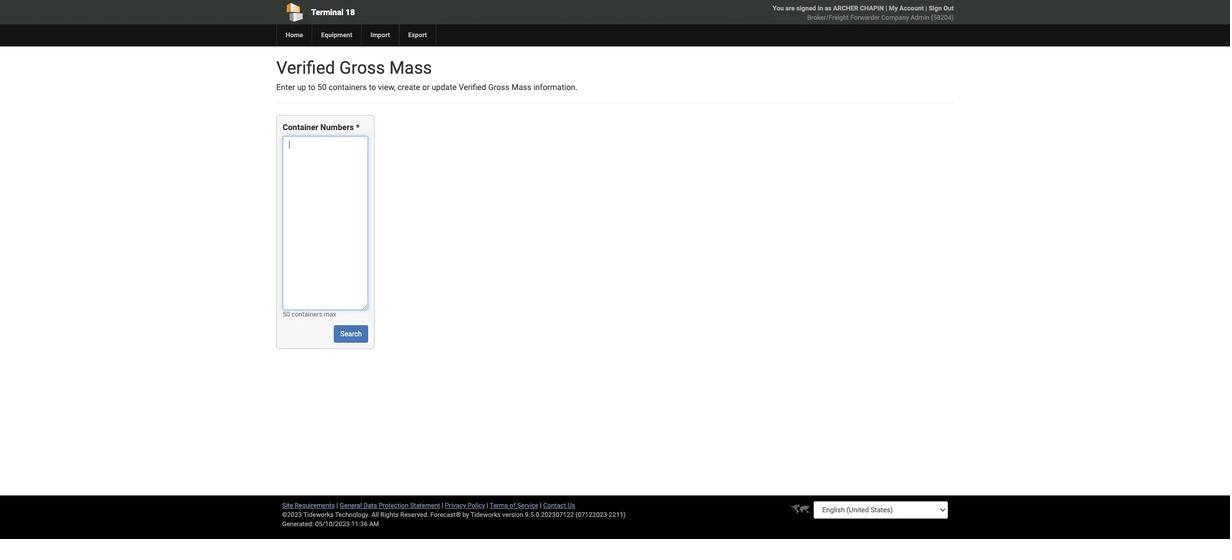 Task type: vqa. For each thing, say whether or not it's contained in the screenshot.
Forwarder
yes



Task type: describe. For each thing, give the bounding box(es) containing it.
18
[[346, 8, 355, 17]]

sign out link
[[929, 5, 954, 12]]

am
[[369, 521, 379, 529]]

are
[[786, 5, 795, 12]]

home
[[286, 31, 303, 39]]

privacy policy link
[[445, 503, 485, 510]]

privacy
[[445, 503, 466, 510]]

out
[[944, 5, 954, 12]]

container
[[283, 123, 318, 132]]

home link
[[276, 24, 312, 47]]

contact us link
[[543, 503, 575, 510]]

statement
[[410, 503, 440, 510]]

search
[[341, 331, 362, 339]]

2211)
[[609, 512, 626, 520]]

information.
[[534, 83, 578, 92]]

terms of service link
[[490, 503, 539, 510]]

50 inside verified gross mass enter up to 50 containers to view, create or update verified gross mass information.
[[318, 83, 327, 92]]

signed
[[797, 5, 816, 12]]

terms
[[490, 503, 508, 510]]

0 vertical spatial gross
[[340, 58, 385, 78]]

technology.
[[335, 512, 370, 520]]

requirements
[[295, 503, 335, 510]]

import link
[[361, 24, 399, 47]]

tideworks
[[471, 512, 501, 520]]

my account link
[[889, 5, 924, 12]]

sign
[[929, 5, 942, 12]]

admin
[[911, 14, 930, 22]]

forwarder
[[851, 14, 880, 22]]

export
[[408, 31, 427, 39]]

account
[[900, 5, 924, 12]]

service
[[517, 503, 539, 510]]

site requirements link
[[282, 503, 335, 510]]

general data protection statement link
[[340, 503, 440, 510]]

equipment link
[[312, 24, 361, 47]]

(07122023-
[[576, 512, 609, 520]]

| left general
[[337, 503, 338, 510]]

you
[[773, 5, 784, 12]]

| up tideworks
[[487, 503, 488, 510]]

terminal
[[311, 8, 344, 17]]

verified gross mass enter up to 50 containers to view, create or update verified gross mass information.
[[276, 58, 578, 92]]

rights
[[380, 512, 399, 520]]

max
[[324, 311, 336, 319]]

reserved.
[[400, 512, 429, 520]]

containers inside verified gross mass enter up to 50 containers to view, create or update verified gross mass information.
[[329, 83, 367, 92]]

search button
[[334, 326, 368, 343]]

containers inside 50 containers max search
[[292, 311, 322, 319]]

50 containers max search
[[283, 311, 362, 339]]

in
[[818, 5, 823, 12]]

0 horizontal spatial verified
[[276, 58, 335, 78]]

protection
[[379, 503, 409, 510]]

us
[[568, 503, 575, 510]]



Task type: locate. For each thing, give the bounding box(es) containing it.
0 vertical spatial mass
[[389, 58, 432, 78]]

all
[[371, 512, 379, 520]]

0 vertical spatial 50
[[318, 83, 327, 92]]

data
[[364, 503, 377, 510]]

1 to from the left
[[308, 83, 316, 92]]

Container Numbers * text field
[[283, 136, 368, 311]]

0 horizontal spatial gross
[[340, 58, 385, 78]]

as
[[825, 5, 832, 12]]

verified
[[276, 58, 335, 78], [459, 83, 486, 92]]

50
[[318, 83, 327, 92], [283, 311, 290, 319]]

| left sign
[[926, 5, 927, 12]]

1 horizontal spatial containers
[[329, 83, 367, 92]]

1 vertical spatial containers
[[292, 311, 322, 319]]

1 horizontal spatial mass
[[512, 83, 532, 92]]

view,
[[378, 83, 396, 92]]

site
[[282, 503, 293, 510]]

terminal 18 link
[[276, 0, 549, 24]]

| up 9.5.0.202307122
[[540, 503, 542, 510]]

1 horizontal spatial to
[[369, 83, 376, 92]]

general
[[340, 503, 362, 510]]

mass up the create
[[389, 58, 432, 78]]

broker/freight
[[807, 14, 849, 22]]

or
[[422, 83, 430, 92]]

terminal 18
[[311, 8, 355, 17]]

0 vertical spatial containers
[[329, 83, 367, 92]]

50 right up
[[318, 83, 327, 92]]

0 horizontal spatial 50
[[283, 311, 290, 319]]

1 horizontal spatial gross
[[488, 83, 510, 92]]

1 horizontal spatial verified
[[459, 83, 486, 92]]

(58204)
[[931, 14, 954, 22]]

to right up
[[308, 83, 316, 92]]

containers
[[329, 83, 367, 92], [292, 311, 322, 319]]

equipment
[[321, 31, 352, 39]]

| left my
[[886, 5, 887, 12]]

| up forecast®
[[442, 503, 443, 510]]

of
[[510, 503, 516, 510]]

export link
[[399, 24, 436, 47]]

9.5.0.202307122
[[525, 512, 574, 520]]

you are signed in as archer chapin | my account | sign out broker/freight forwarder company admin (58204)
[[773, 5, 954, 22]]

version
[[502, 512, 523, 520]]

gross up view,
[[340, 58, 385, 78]]

up
[[297, 83, 306, 92]]

to left view,
[[369, 83, 376, 92]]

1 vertical spatial gross
[[488, 83, 510, 92]]

2 to from the left
[[369, 83, 376, 92]]

policy
[[468, 503, 485, 510]]

containers left the max on the left bottom
[[292, 311, 322, 319]]

gross right update
[[488, 83, 510, 92]]

*
[[356, 123, 360, 132]]

archer
[[833, 5, 859, 12]]

11:36
[[351, 521, 368, 529]]

©2023 tideworks
[[282, 512, 334, 520]]

containers left view,
[[329, 83, 367, 92]]

generated:
[[282, 521, 314, 529]]

verified up up
[[276, 58, 335, 78]]

0 horizontal spatial to
[[308, 83, 316, 92]]

chapin
[[860, 5, 884, 12]]

50 inside 50 containers max search
[[283, 311, 290, 319]]

mass
[[389, 58, 432, 78], [512, 83, 532, 92]]

verified right update
[[459, 83, 486, 92]]

gross
[[340, 58, 385, 78], [488, 83, 510, 92]]

0 horizontal spatial containers
[[292, 311, 322, 319]]

1 vertical spatial verified
[[459, 83, 486, 92]]

numbers
[[320, 123, 354, 132]]

0 horizontal spatial mass
[[389, 58, 432, 78]]

contact
[[543, 503, 566, 510]]

container numbers *
[[283, 123, 360, 132]]

update
[[432, 83, 457, 92]]

mass left information.
[[512, 83, 532, 92]]

1 horizontal spatial 50
[[318, 83, 327, 92]]

enter
[[276, 83, 295, 92]]

1 vertical spatial 50
[[283, 311, 290, 319]]

site requirements | general data protection statement | privacy policy | terms of service | contact us ©2023 tideworks technology. all rights reserved. forecast® by tideworks version 9.5.0.202307122 (07122023-2211) generated: 05/10/2023 11:36 am
[[282, 503, 626, 529]]

to
[[308, 83, 316, 92], [369, 83, 376, 92]]

50 left the max on the left bottom
[[283, 311, 290, 319]]

forecast®
[[431, 512, 461, 520]]

by
[[463, 512, 469, 520]]

|
[[886, 5, 887, 12], [926, 5, 927, 12], [337, 503, 338, 510], [442, 503, 443, 510], [487, 503, 488, 510], [540, 503, 542, 510]]

create
[[398, 83, 420, 92]]

1 vertical spatial mass
[[512, 83, 532, 92]]

05/10/2023
[[315, 521, 350, 529]]

import
[[371, 31, 390, 39]]

my
[[889, 5, 898, 12]]

company
[[882, 14, 909, 22]]

0 vertical spatial verified
[[276, 58, 335, 78]]



